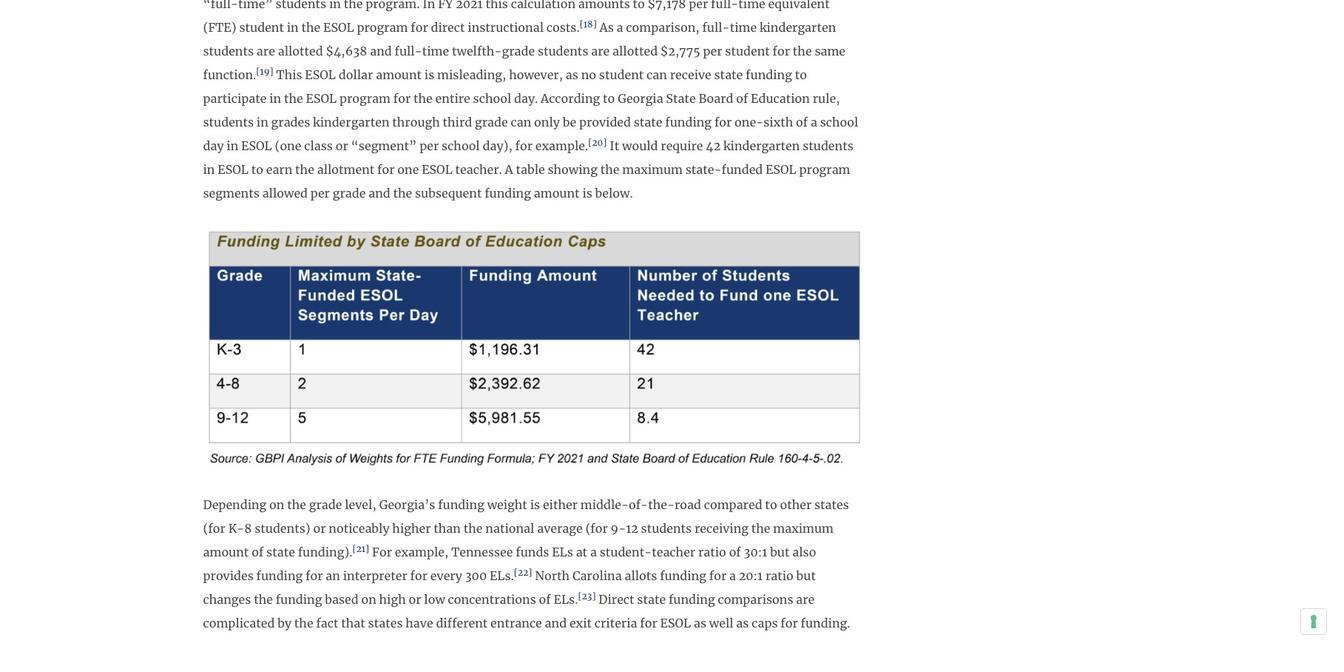 Task type: describe. For each thing, give the bounding box(es) containing it.
direct state funding comparisons are complicated by the fact that states have different entrance and exit criteria for esol as well as caps for funding.
[[203, 592, 851, 631]]

average
[[538, 521, 583, 536]]

a inside for example, tennessee funds els at a student-teacher ratio of 30:1 but also provides funding for an interpreter for every 300 els.
[[591, 545, 597, 560]]

els. inside north carolina allots funding for a 20:1 ratio but changes the funding based on high or low concentrations of els.
[[554, 592, 578, 607]]

misleading,
[[437, 68, 507, 82]]

segments
[[203, 186, 260, 201]]

based
[[325, 592, 359, 607]]

state inside direct state funding comparisons are complicated by the fact that states have different entrance and exit criteria for esol as well as caps for funding.
[[638, 592, 666, 607]]

in right 'day'
[[227, 139, 239, 153]]

the inside north carolina allots funding for a 20:1 ratio but changes the funding based on high or low concentrations of els.
[[254, 592, 273, 607]]

require
[[661, 139, 704, 153]]

42
[[706, 139, 721, 153]]

amount inside depending on the grade level, georgia's funding weight is either middle-of-the-road compared to other states (for k-8 students) or noticeably higher than the national average (for 9-12 students receiving the maximum amount of state funding).
[[203, 545, 249, 560]]

1 horizontal spatial are
[[592, 44, 610, 59]]

program inside this esol dollar amount is misleading, however, as no student can receive state funding to participate in the esol program for the entire school day. according to georgia state board of education rule, students in grades kindergarten through third grade can only be provided state funding for one-sixth of a school day in esol (one class or "segment" per school day), for example.
[[340, 91, 391, 106]]

one-
[[735, 115, 764, 130]]

of up the one-
[[737, 91, 749, 106]]

funding inside for example, tennessee funds els at a student-teacher ratio of 30:1 but also provides funding for an interpreter for every 300 els.
[[256, 569, 303, 584]]

[18] link
[[580, 19, 597, 35]]

but inside for example, tennessee funds els at a student-teacher ratio of 30:1 but also provides funding for an interpreter for every 300 els.
[[771, 545, 790, 560]]

example,
[[395, 545, 449, 560]]

[22] link
[[514, 567, 533, 584]]

2 (for from the left
[[586, 521, 608, 536]]

for down board
[[715, 115, 732, 130]]

funding.
[[801, 616, 851, 631]]

the up 'students)'
[[287, 498, 306, 512]]

0 vertical spatial can
[[647, 68, 668, 82]]

program inside it would require 42 kindergarten students in esol to earn the allotment for one esol teacher. a table showing the maximum state-funded esol program segments allowed per grade and the subsequent funding amount is below.
[[800, 162, 851, 177]]

as inside this esol dollar amount is misleading, however, as no student can receive state funding to participate in the esol program for the entire school day. according to georgia state board of education rule, students in grades kindergarten through third grade can only be provided state funding for one-sixth of a school day in esol (one class or "segment" per school day), for example.
[[566, 68, 579, 82]]

els
[[552, 545, 574, 560]]

this
[[276, 68, 302, 82]]

for up table
[[516, 139, 533, 153]]

0 vertical spatial school
[[473, 91, 512, 106]]

$2,775
[[661, 44, 701, 59]]

is inside it would require 42 kindergarten students in esol to earn the allotment for one esol teacher. a table showing the maximum state-funded esol program segments allowed per grade and the subsequent funding amount is below.
[[583, 186, 593, 201]]

kindergarten inside it would require 42 kindergarten students in esol to earn the allotment for one esol teacher. a table showing the maximum state-funded esol program segments allowed per grade and the subsequent funding amount is below.
[[724, 139, 800, 153]]

exit
[[570, 616, 592, 631]]

in down "[19]" link
[[270, 91, 281, 106]]

no
[[582, 68, 597, 82]]

[18]
[[580, 19, 597, 30]]

kindergarten inside this esol dollar amount is misleading, however, as no student can receive state funding to participate in the esol program for the entire school day. according to georgia state board of education rule, students in grades kindergarten through third grade can only be provided state funding for one-sixth of a school day in esol (one class or "segment" per school day), for example.
[[313, 115, 390, 130]]

students up no
[[538, 44, 589, 59]]

earn
[[266, 162, 293, 177]]

concentrations
[[448, 592, 536, 607]]

esol up 'segments' on the left of the page
[[218, 162, 249, 177]]

either
[[543, 498, 578, 512]]

one
[[398, 162, 419, 177]]

day
[[203, 139, 224, 153]]

are inside direct state funding comparisons are complicated by the fact that states have different entrance and exit criteria for esol as well as caps for funding.
[[797, 592, 815, 607]]

as a comparison, full-time kindergarten students are allotted $4,638 and full-time twelfth-grade students are allotted $2,775 per student for the same function.
[[203, 20, 846, 82]]

would
[[622, 139, 658, 153]]

for example, tennessee funds els at a student-teacher ratio of 30:1 but also provides funding for an interpreter for every 300 els.
[[203, 545, 817, 584]]

georgia
[[618, 91, 664, 106]]

provided
[[579, 115, 631, 130]]

allowed
[[262, 186, 308, 201]]

day),
[[483, 139, 513, 153]]

12
[[626, 521, 639, 536]]

for
[[372, 545, 392, 560]]

funding up require
[[666, 115, 712, 130]]

or inside north carolina allots funding for a 20:1 ratio but changes the funding based on high or low concentrations of els.
[[409, 592, 422, 607]]

the inside the as a comparison, full-time kindergarten students are allotted $4,638 and full-time twelfth-grade students are allotted $2,775 per student for the same function.
[[793, 44, 812, 59]]

funding inside it would require 42 kindergarten students in esol to earn the allotment for one esol teacher. a table showing the maximum state-funded esol program segments allowed per grade and the subsequent funding amount is below.
[[485, 186, 531, 201]]

example.
[[536, 139, 589, 153]]

the up grades
[[284, 91, 303, 106]]

at
[[576, 545, 588, 560]]

the up tennessee
[[464, 521, 483, 536]]

for down example,
[[411, 569, 428, 584]]

$4,638
[[326, 44, 367, 59]]

9-
[[611, 521, 626, 536]]

to inside it would require 42 kindergarten students in esol to earn the allotment for one esol teacher. a table showing the maximum state-funded esol program segments allowed per grade and the subsequent funding amount is below.
[[251, 162, 263, 177]]

table
[[516, 162, 545, 177]]

[19]
[[256, 66, 274, 77]]

low
[[424, 592, 445, 607]]

student-
[[600, 545, 652, 560]]

for inside it would require 42 kindergarten students in esol to earn the allotment for one esol teacher. a table showing the maximum state-funded esol program segments allowed per grade and the subsequent funding amount is below.
[[378, 162, 395, 177]]

same
[[815, 44, 846, 59]]

fact
[[316, 616, 339, 631]]

the down one
[[393, 186, 412, 201]]

for up through
[[394, 91, 411, 106]]

student inside this esol dollar amount is misleading, however, as no student can receive state funding to participate in the esol program for the entire school day. according to georgia state board of education rule, students in grades kindergarten through third grade can only be provided state funding for one-sixth of a school day in esol (one class or "segment" per school day), for example.
[[599, 68, 644, 82]]

students up function.
[[203, 44, 254, 59]]

north carolina allots funding for a 20:1 ratio but changes the funding based on high or low concentrations of els.
[[203, 569, 816, 607]]

changes
[[203, 592, 251, 607]]

according
[[541, 91, 600, 106]]

carolina
[[573, 569, 622, 584]]

participate
[[203, 91, 267, 106]]

national
[[486, 521, 535, 536]]

amount inside this esol dollar amount is misleading, however, as no student can receive state funding to participate in the esol program for the entire school day. according to georgia state board of education rule, students in grades kindergarten through third grade can only be provided state funding for one-sixth of a school day in esol (one class or "segment" per school day), for example.
[[376, 68, 422, 82]]

different
[[436, 616, 488, 631]]

esol right this
[[305, 68, 336, 82]]

[21]
[[353, 544, 370, 555]]

and inside it would require 42 kindergarten students in esol to earn the allotment for one esol teacher. a table showing the maximum state-funded esol program segments allowed per grade and the subsequent funding amount is below.
[[369, 186, 391, 201]]

road
[[675, 498, 702, 512]]

the up 30:1
[[752, 521, 771, 536]]

state-
[[686, 162, 722, 177]]

"segment"
[[351, 139, 417, 153]]

education
[[751, 91, 810, 106]]

of right sixth
[[796, 115, 808, 130]]

of inside depending on the grade level, georgia's funding weight is either middle-of-the-road compared to other states (for k-8 students) or noticeably higher than the national average (for 9-12 students receiving the maximum amount of state funding).
[[252, 545, 264, 560]]

esol up subsequent at the left of the page
[[422, 162, 453, 177]]

sixth
[[764, 115, 794, 130]]

kindergarten inside the as a comparison, full-time kindergarten students are allotted $4,638 and full-time twelfth-grade students are allotted $2,775 per student for the same function.
[[760, 20, 837, 35]]

of-
[[629, 498, 649, 512]]

caps
[[752, 616, 778, 631]]

1 (for from the left
[[203, 521, 226, 536]]

states inside depending on the grade level, georgia's funding weight is either middle-of-the-road compared to other states (for k-8 students) or noticeably higher than the national average (for 9-12 students receiving the maximum amount of state funding).
[[815, 498, 850, 512]]

georgia's
[[379, 498, 435, 512]]

class
[[304, 139, 333, 153]]

teacher.
[[456, 162, 502, 177]]

compared
[[704, 498, 763, 512]]

(one
[[275, 139, 302, 153]]

of inside north carolina allots funding for a 20:1 ratio but changes the funding based on high or low concentrations of els.
[[539, 592, 551, 607]]

0 horizontal spatial time
[[422, 44, 449, 59]]

for right criteria
[[640, 616, 658, 631]]

direct
[[599, 592, 635, 607]]

state down the georgia
[[634, 115, 663, 130]]

funding down 'teacher'
[[660, 569, 707, 584]]

by
[[278, 616, 292, 631]]

state inside depending on the grade level, georgia's funding weight is either middle-of-the-road compared to other states (for k-8 students) or noticeably higher than the national average (for 9-12 students receiving the maximum amount of state funding).
[[267, 545, 295, 560]]

in inside it would require 42 kindergarten students in esol to earn the allotment for one esol teacher. a table showing the maximum state-funded esol program segments allowed per grade and the subsequent funding amount is below.
[[203, 162, 215, 177]]

grade inside the as a comparison, full-time kindergarten students are allotted $4,638 and full-time twelfth-grade students are allotted $2,775 per student for the same function.
[[502, 44, 535, 59]]

8
[[244, 521, 252, 536]]

the right earn in the left top of the page
[[295, 162, 314, 177]]

to inside depending on the grade level, georgia's funding weight is either middle-of-the-road compared to other states (for k-8 students) or noticeably higher than the national average (for 9-12 students receiving the maximum amount of state funding).
[[766, 498, 778, 512]]

to up education
[[795, 68, 807, 82]]

rule,
[[813, 91, 841, 106]]

subsequent
[[415, 186, 482, 201]]

states inside direct state funding comparisons are complicated by the fact that states have different entrance and exit criteria for esol as well as caps for funding.
[[368, 616, 403, 631]]

300
[[465, 569, 487, 584]]

through
[[393, 115, 440, 130]]

high
[[379, 592, 406, 607]]

depending
[[203, 498, 267, 512]]

30:1
[[744, 545, 768, 560]]

on inside north carolina allots funding for a 20:1 ratio but changes the funding based on high or low concentrations of els.
[[362, 592, 377, 607]]

depending on the grade level, georgia's funding weight is either middle-of-the-road compared to other states (for k-8 students) or noticeably higher than the national average (for 9-12 students receiving the maximum amount of state funding).
[[203, 498, 850, 560]]

complicated
[[203, 616, 275, 631]]

for left an
[[306, 569, 323, 584]]



Task type: locate. For each thing, give the bounding box(es) containing it.
and
[[370, 44, 392, 59], [369, 186, 391, 201], [545, 616, 567, 631]]

1 horizontal spatial student
[[726, 44, 770, 59]]

0 vertical spatial but
[[771, 545, 790, 560]]

as left no
[[566, 68, 579, 82]]

to left earn in the left top of the page
[[251, 162, 263, 177]]

0 vertical spatial full-
[[703, 20, 730, 35]]

as
[[600, 20, 614, 35]]

students down the-
[[641, 521, 692, 536]]

the up through
[[414, 91, 433, 106]]

0 vertical spatial states
[[815, 498, 850, 512]]

or up funding).
[[313, 521, 326, 536]]

school
[[473, 91, 512, 106], [821, 115, 859, 130], [442, 139, 480, 153]]

esol up grades
[[306, 91, 337, 106]]

2 horizontal spatial is
[[583, 186, 593, 201]]

1 horizontal spatial per
[[420, 139, 439, 153]]

[22]
[[514, 567, 533, 578]]

1 vertical spatial per
[[420, 139, 439, 153]]

receiving
[[695, 521, 749, 536]]

2 vertical spatial or
[[409, 592, 422, 607]]

1 horizontal spatial amount
[[376, 68, 422, 82]]

0 vertical spatial is
[[425, 68, 435, 82]]

funding
[[746, 68, 793, 82], [666, 115, 712, 130], [485, 186, 531, 201], [438, 498, 485, 512], [256, 569, 303, 584], [660, 569, 707, 584], [276, 592, 322, 607], [669, 592, 716, 607]]

1 vertical spatial student
[[599, 68, 644, 82]]

state
[[666, 91, 696, 106]]

2 horizontal spatial are
[[797, 592, 815, 607]]

1 horizontal spatial time
[[730, 20, 757, 35]]

provides
[[203, 569, 254, 584]]

grade left level,
[[309, 498, 342, 512]]

north
[[535, 569, 570, 584]]

student
[[726, 44, 770, 59], [599, 68, 644, 82]]

(for
[[203, 521, 226, 536], [586, 521, 608, 536]]

1 vertical spatial and
[[369, 186, 391, 201]]

0 vertical spatial els.
[[490, 569, 514, 584]]

level,
[[345, 498, 377, 512]]

0 horizontal spatial full-
[[395, 44, 422, 59]]

of down north
[[539, 592, 551, 607]]

funding up well
[[669, 592, 716, 607]]

student up board
[[726, 44, 770, 59]]

kindergarten up same
[[760, 20, 837, 35]]

twelfth-
[[452, 44, 502, 59]]

0 vertical spatial on
[[269, 498, 285, 512]]

of
[[737, 91, 749, 106], [796, 115, 808, 130], [252, 545, 264, 560], [730, 545, 741, 560], [539, 592, 551, 607]]

a
[[505, 162, 513, 177]]

and down allotment
[[369, 186, 391, 201]]

1 horizontal spatial or
[[336, 139, 348, 153]]

1 horizontal spatial ratio
[[766, 569, 794, 584]]

are up funding.
[[797, 592, 815, 607]]

0 horizontal spatial allotted
[[278, 44, 323, 59]]

function.
[[203, 68, 256, 82]]

maximum up also
[[774, 521, 834, 536]]

student inside the as a comparison, full-time kindergarten students are allotted $4,638 and full-time twelfth-grade students are allotted $2,775 per student for the same function.
[[726, 44, 770, 59]]

per inside it would require 42 kindergarten students in esol to earn the allotment for one esol teacher. a table showing the maximum state-funded esol program segments allowed per grade and the subsequent funding amount is below.
[[311, 186, 330, 201]]

1 horizontal spatial maximum
[[774, 521, 834, 536]]

as
[[566, 68, 579, 82], [694, 616, 707, 631], [737, 616, 749, 631]]

per inside the as a comparison, full-time kindergarten students are allotted $4,638 and full-time twelfth-grade students are allotted $2,775 per student for the same function.
[[703, 44, 723, 59]]

1 vertical spatial ratio
[[766, 569, 794, 584]]

per down through
[[420, 139, 439, 153]]

funding up education
[[746, 68, 793, 82]]

is left 'either' at the bottom of page
[[530, 498, 540, 512]]

allotted up this
[[278, 44, 323, 59]]

grade inside depending on the grade level, georgia's funding weight is either middle-of-the-road compared to other states (for k-8 students) or noticeably higher than the national average (for 9-12 students receiving the maximum amount of state funding).
[[309, 498, 342, 512]]

teacher
[[652, 545, 696, 560]]

maximum inside it would require 42 kindergarten students in esol to earn the allotment for one esol teacher. a table showing the maximum state-funded esol program segments allowed per grade and the subsequent funding amount is below.
[[623, 162, 683, 177]]

a inside the as a comparison, full-time kindergarten students are allotted $4,638 and full-time twelfth-grade students are allotted $2,775 per student for the same function.
[[617, 20, 624, 35]]

and inside the as a comparison, full-time kindergarten students are allotted $4,638 and full-time twelfth-grade students are allotted $2,775 per student for the same function.
[[370, 44, 392, 59]]

0 horizontal spatial maximum
[[623, 162, 683, 177]]

1 vertical spatial states
[[368, 616, 403, 631]]

of down 8
[[252, 545, 264, 560]]

state down 'students)'
[[267, 545, 295, 560]]

1 vertical spatial or
[[313, 521, 326, 536]]

are
[[257, 44, 275, 59], [592, 44, 610, 59], [797, 592, 815, 607]]

[23] link
[[578, 591, 596, 607]]

0 vertical spatial kindergarten
[[760, 20, 837, 35]]

1 vertical spatial maximum
[[774, 521, 834, 536]]

2 vertical spatial school
[[442, 139, 480, 153]]

ratio inside for example, tennessee funds els at a student-teacher ratio of 30:1 but also provides funding for an interpreter for every 300 els.
[[699, 545, 727, 560]]

0 horizontal spatial but
[[771, 545, 790, 560]]

0 horizontal spatial as
[[566, 68, 579, 82]]

1 horizontal spatial states
[[815, 498, 850, 512]]

2 vertical spatial and
[[545, 616, 567, 631]]

[23]
[[578, 591, 596, 602]]

interpreter
[[343, 569, 408, 584]]

school down third
[[442, 139, 480, 153]]

1 horizontal spatial program
[[800, 162, 851, 177]]

funded
[[722, 162, 763, 177]]

the up below.
[[601, 162, 620, 177]]

for up education
[[773, 44, 791, 59]]

0 horizontal spatial ratio
[[699, 545, 727, 560]]

esol right funded
[[766, 162, 797, 177]]

0 horizontal spatial els.
[[490, 569, 514, 584]]

program down rule,
[[800, 162, 851, 177]]

is left misleading,
[[425, 68, 435, 82]]

kindergarten up "segment"
[[313, 115, 390, 130]]

1 horizontal spatial can
[[647, 68, 668, 82]]

board
[[699, 91, 734, 106]]

are up [19]
[[257, 44, 275, 59]]

1 horizontal spatial but
[[797, 569, 816, 584]]

also
[[793, 545, 817, 560]]

allotted down 'comparison,'
[[613, 44, 658, 59]]

state up board
[[715, 68, 743, 82]]

day.
[[514, 91, 538, 106]]

other
[[780, 498, 812, 512]]

per
[[703, 44, 723, 59], [420, 139, 439, 153], [311, 186, 330, 201]]

states right other
[[815, 498, 850, 512]]

0 vertical spatial maximum
[[623, 162, 683, 177]]

esol
[[305, 68, 336, 82], [306, 91, 337, 106], [241, 139, 272, 153], [218, 162, 249, 177], [422, 162, 453, 177], [766, 162, 797, 177], [661, 616, 691, 631]]

0 vertical spatial per
[[703, 44, 723, 59]]

for inside north carolina allots funding for a 20:1 ratio but changes the funding based on high or low concentrations of els.
[[710, 569, 727, 584]]

states down high at the left of the page
[[368, 616, 403, 631]]

grade inside it would require 42 kindergarten students in esol to earn the allotment for one esol teacher. a table showing the maximum state-funded esol program segments allowed per grade and the subsequent funding amount is below.
[[333, 186, 366, 201]]

0 horizontal spatial on
[[269, 498, 285, 512]]

weight
[[488, 498, 528, 512]]

to left other
[[766, 498, 778, 512]]

funding down a
[[485, 186, 531, 201]]

1 vertical spatial full-
[[395, 44, 422, 59]]

1 horizontal spatial els.
[[554, 592, 578, 607]]

amount down showing
[[534, 186, 580, 201]]

to
[[795, 68, 807, 82], [603, 91, 615, 106], [251, 162, 263, 177], [766, 498, 778, 512]]

to up "provided"
[[603, 91, 615, 106]]

2 vertical spatial kindergarten
[[724, 139, 800, 153]]

third
[[443, 115, 472, 130]]

full- right $4,638
[[395, 44, 422, 59]]

showing
[[548, 162, 598, 177]]

dollar
[[339, 68, 373, 82]]

0 vertical spatial student
[[726, 44, 770, 59]]

1 vertical spatial amount
[[534, 186, 580, 201]]

allots
[[625, 569, 658, 584]]

program
[[340, 91, 391, 106], [800, 162, 851, 177]]

grade up day),
[[475, 115, 508, 130]]

k-
[[228, 521, 244, 536]]

funding up by
[[276, 592, 322, 607]]

in left grades
[[257, 115, 269, 130]]

a inside north carolina allots funding for a 20:1 ratio but changes the funding based on high or low concentrations of els.
[[730, 569, 736, 584]]

2 allotted from the left
[[613, 44, 658, 59]]

in down 'day'
[[203, 162, 215, 177]]

1 vertical spatial on
[[362, 592, 377, 607]]

ratio down receiving
[[699, 545, 727, 560]]

middle-
[[581, 498, 629, 512]]

for inside the as a comparison, full-time kindergarten students are allotted $4,638 and full-time twelfth-grade students are allotted $2,775 per student for the same function.
[[773, 44, 791, 59]]

as right well
[[737, 616, 749, 631]]

grade up however,
[[502, 44, 535, 59]]

1 vertical spatial time
[[422, 44, 449, 59]]

[21] link
[[353, 544, 370, 560]]

per inside this esol dollar amount is misleading, however, as no student can receive state funding to participate in the esol program for the entire school day. according to georgia state board of education rule, students in grades kindergarten through third grade can only be provided state funding for one-sixth of a school day in esol (one class or "segment" per school day), for example.
[[420, 139, 439, 153]]

and inside direct state funding comparisons are complicated by the fact that states have different entrance and exit criteria for esol as well as caps for funding.
[[545, 616, 567, 631]]

funding inside depending on the grade level, georgia's funding weight is either middle-of-the-road compared to other states (for k-8 students) or noticeably higher than the national average (for 9-12 students receiving the maximum amount of state funding).
[[438, 498, 485, 512]]

1 vertical spatial is
[[583, 186, 593, 201]]

0 horizontal spatial per
[[311, 186, 330, 201]]

every
[[431, 569, 462, 584]]

1 horizontal spatial as
[[694, 616, 707, 631]]

1 vertical spatial can
[[511, 115, 532, 130]]

kindergarten down the one-
[[724, 139, 800, 153]]

as left well
[[694, 616, 707, 631]]

0 vertical spatial time
[[730, 20, 757, 35]]

students inside this esol dollar amount is misleading, however, as no student can receive state funding to participate in the esol program for the entire school day. according to georgia state board of education rule, students in grades kindergarten through third grade can only be provided state funding for one-sixth of a school day in esol (one class or "segment" per school day), for example.
[[203, 115, 254, 130]]

2 vertical spatial per
[[311, 186, 330, 201]]

the inside direct state funding comparisons are complicated by the fact that states have different entrance and exit criteria for esol as well as caps for funding.
[[294, 616, 314, 631]]

on left high at the left of the page
[[362, 592, 377, 607]]

allotment
[[317, 162, 375, 177]]

for left one
[[378, 162, 395, 177]]

1 horizontal spatial (for
[[586, 521, 608, 536]]

(for left 9- on the left bottom of page
[[586, 521, 608, 536]]

than
[[434, 521, 461, 536]]

for left 20:1
[[710, 569, 727, 584]]

or right class
[[336, 139, 348, 153]]

a down rule,
[[811, 115, 818, 130]]

0 vertical spatial or
[[336, 139, 348, 153]]

the-
[[649, 498, 675, 512]]

is left below.
[[583, 186, 593, 201]]

0 horizontal spatial amount
[[203, 545, 249, 560]]

student up the georgia
[[599, 68, 644, 82]]

1 vertical spatial program
[[800, 162, 851, 177]]

2 vertical spatial is
[[530, 498, 540, 512]]

ratio right 20:1
[[766, 569, 794, 584]]

0 vertical spatial program
[[340, 91, 391, 106]]

els. inside for example, tennessee funds els at a student-teacher ratio of 30:1 but also provides funding for an interpreter for every 300 els.
[[490, 569, 514, 584]]

amount up provides
[[203, 545, 249, 560]]

but inside north carolina allots funding for a 20:1 ratio but changes the funding based on high or low concentrations of els.
[[797, 569, 816, 584]]

1 horizontal spatial allotted
[[613, 44, 658, 59]]

esol left well
[[661, 616, 691, 631]]

funding).
[[298, 545, 353, 560]]

1 vertical spatial kindergarten
[[313, 115, 390, 130]]

a
[[617, 20, 624, 35], [811, 115, 818, 130], [591, 545, 597, 560], [730, 569, 736, 584]]

maximum down would
[[623, 162, 683, 177]]

noticeably
[[329, 521, 390, 536]]

but right 30:1
[[771, 545, 790, 560]]

1 vertical spatial but
[[797, 569, 816, 584]]

on inside depending on the grade level, georgia's funding weight is either middle-of-the-road compared to other states (for k-8 students) or noticeably higher than the national average (for 9-12 students receiving the maximum amount of state funding).
[[269, 498, 285, 512]]

0 horizontal spatial are
[[257, 44, 275, 59]]

1 allotted from the left
[[278, 44, 323, 59]]

for right 'caps'
[[781, 616, 798, 631]]

a right at
[[591, 545, 597, 560]]

(for left k-
[[203, 521, 226, 536]]

program down dollar
[[340, 91, 391, 106]]

1 vertical spatial els.
[[554, 592, 578, 607]]

receive
[[670, 68, 712, 82]]

funding down 'students)'
[[256, 569, 303, 584]]

20:1
[[739, 569, 763, 584]]

0 horizontal spatial can
[[511, 115, 532, 130]]

well
[[710, 616, 734, 631]]

or
[[336, 139, 348, 153], [313, 521, 326, 536], [409, 592, 422, 607]]

is inside this esol dollar amount is misleading, however, as no student can receive state funding to participate in the esol program for the entire school day. according to georgia state board of education rule, students in grades kindergarten through third grade can only be provided state funding for one-sixth of a school day in esol (one class or "segment" per school day), for example.
[[425, 68, 435, 82]]

of inside for example, tennessee funds els at a student-teacher ratio of 30:1 but also provides funding for an interpreter for every 300 els.
[[730, 545, 741, 560]]

esol inside direct state funding comparisons are complicated by the fact that states have different entrance and exit criteria for esol as well as caps for funding.
[[661, 616, 691, 631]]

a left 20:1
[[730, 569, 736, 584]]

0 horizontal spatial states
[[368, 616, 403, 631]]

are down the as
[[592, 44, 610, 59]]

amount inside it would require 42 kindergarten students in esol to earn the allotment for one esol teacher. a table showing the maximum state-funded esol program segments allowed per grade and the subsequent funding amount is below.
[[534, 186, 580, 201]]

2 horizontal spatial or
[[409, 592, 422, 607]]

maximum inside depending on the grade level, georgia's funding weight is either middle-of-the-road compared to other states (for k-8 students) or noticeably higher than the national average (for 9-12 students receiving the maximum amount of state funding).
[[774, 521, 834, 536]]

0 vertical spatial amount
[[376, 68, 422, 82]]

be
[[563, 115, 577, 130]]

els.
[[490, 569, 514, 584], [554, 592, 578, 607]]

entrance
[[491, 616, 542, 631]]

students inside it would require 42 kindergarten students in esol to earn the allotment for one esol teacher. a table showing the maximum state-funded esol program segments allowed per grade and the subsequent funding amount is below.
[[803, 139, 854, 153]]

0 vertical spatial ratio
[[699, 545, 727, 560]]

funding inside direct state funding comparisons are complicated by the fact that states have different entrance and exit criteria for esol as well as caps for funding.
[[669, 592, 716, 607]]

2 horizontal spatial as
[[737, 616, 749, 631]]

0 horizontal spatial program
[[340, 91, 391, 106]]

1 horizontal spatial is
[[530, 498, 540, 512]]

comparisons
[[718, 592, 794, 607]]

2 vertical spatial amount
[[203, 545, 249, 560]]

or left low
[[409, 592, 422, 607]]

1 vertical spatial school
[[821, 115, 859, 130]]

can down day.
[[511, 115, 532, 130]]

0 horizontal spatial student
[[599, 68, 644, 82]]

school down misleading,
[[473, 91, 512, 106]]

but down also
[[797, 569, 816, 584]]

full-
[[703, 20, 730, 35], [395, 44, 422, 59]]

kindergarten
[[760, 20, 837, 35], [313, 115, 390, 130], [724, 139, 800, 153]]

1 horizontal spatial on
[[362, 592, 377, 607]]

a right the as
[[617, 20, 624, 35]]

2 horizontal spatial amount
[[534, 186, 580, 201]]

states
[[815, 498, 850, 512], [368, 616, 403, 631]]

ratio inside north carolina allots funding for a 20:1 ratio but changes the funding based on high or low concentrations of els.
[[766, 569, 794, 584]]

full- right 'comparison,'
[[703, 20, 730, 35]]

a inside this esol dollar amount is misleading, however, as no student can receive state funding to participate in the esol program for the entire school day. according to georgia state board of education rule, students in grades kindergarten through third grade can only be provided state funding for one-sixth of a school day in esol (one class or "segment" per school day), for example.
[[811, 115, 818, 130]]

2 horizontal spatial per
[[703, 44, 723, 59]]

0 horizontal spatial (for
[[203, 521, 226, 536]]

only
[[534, 115, 560, 130]]

grades
[[271, 115, 310, 130]]

esol left (one in the left top of the page
[[241, 139, 272, 153]]

funding up than
[[438, 498, 485, 512]]

criteria
[[595, 616, 638, 631]]

students down rule,
[[803, 139, 854, 153]]

0 horizontal spatial is
[[425, 68, 435, 82]]

is inside depending on the grade level, georgia's funding weight is either middle-of-the-road compared to other states (for k-8 students) or noticeably higher than the national average (for 9-12 students receiving the maximum amount of state funding).
[[530, 498, 540, 512]]

below.
[[596, 186, 633, 201]]

have
[[406, 616, 433, 631]]

amount right dollar
[[376, 68, 422, 82]]

or inside this esol dollar amount is misleading, however, as no student can receive state funding to participate in the esol program for the entire school day. according to georgia state board of education rule, students in grades kindergarten through third grade can only be provided state funding for one-sixth of a school day in esol (one class or "segment" per school day), for example.
[[336, 139, 348, 153]]

ratio
[[699, 545, 727, 560], [766, 569, 794, 584]]

the left same
[[793, 44, 812, 59]]

0 horizontal spatial or
[[313, 521, 326, 536]]

per up receive
[[703, 44, 723, 59]]

and left exit
[[545, 616, 567, 631]]

of left 30:1
[[730, 545, 741, 560]]

students inside depending on the grade level, georgia's funding weight is either middle-of-the-road compared to other states (for k-8 students) or noticeably higher than the national average (for 9-12 students receiving the maximum amount of state funding).
[[641, 521, 692, 536]]

and right $4,638
[[370, 44, 392, 59]]

0 vertical spatial and
[[370, 44, 392, 59]]

grade inside this esol dollar amount is misleading, however, as no student can receive state funding to participate in the esol program for the entire school day. according to georgia state board of education rule, students in grades kindergarten through third grade can only be provided state funding for one-sixth of a school day in esol (one class or "segment" per school day), for example.
[[475, 115, 508, 130]]

1 horizontal spatial full-
[[703, 20, 730, 35]]

or inside depending on the grade level, georgia's funding weight is either middle-of-the-road compared to other states (for k-8 students) or noticeably higher than the national average (for 9-12 students receiving the maximum amount of state funding).
[[313, 521, 326, 536]]

entire
[[436, 91, 471, 106]]

the up complicated
[[254, 592, 273, 607]]

can up the georgia
[[647, 68, 668, 82]]



Task type: vqa. For each thing, say whether or not it's contained in the screenshot.
students
yes



